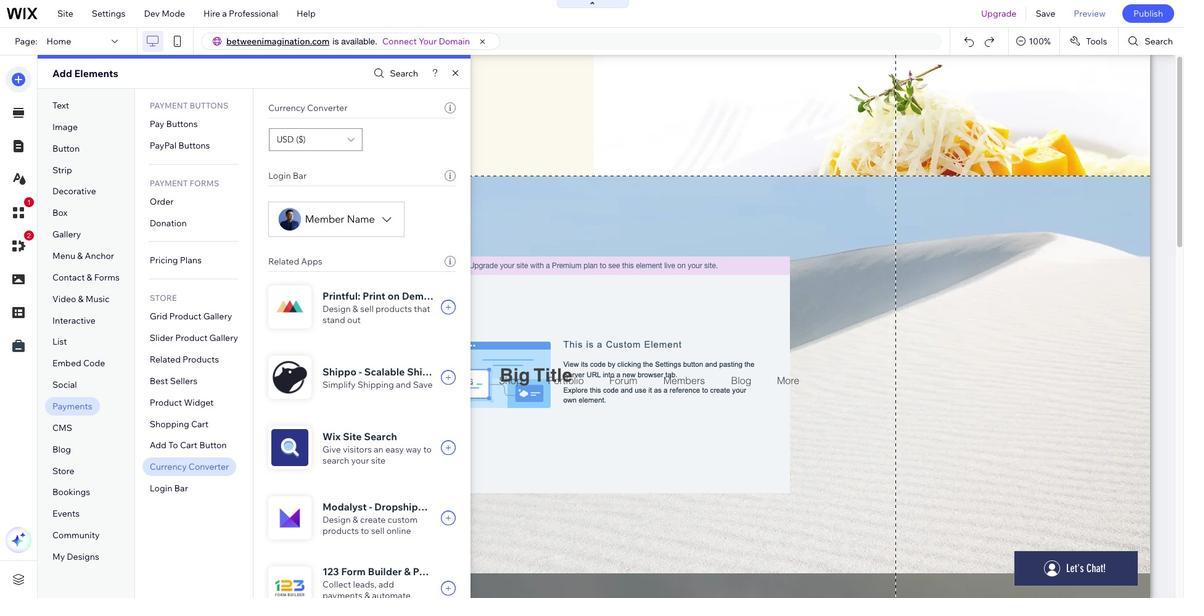 Task type: describe. For each thing, give the bounding box(es) containing it.
print
[[363, 290, 386, 302]]

slider
[[150, 333, 173, 344]]

123 form builder & payments collect leads, add payments & automat
[[323, 566, 460, 598]]

publish button
[[1123, 4, 1174, 23]]

payments
[[323, 590, 363, 598]]

embed code
[[52, 358, 105, 369]]

paypal buttons
[[150, 140, 210, 151]]

products for demand
[[376, 303, 412, 315]]

way
[[406, 444, 421, 455]]

0 vertical spatial gallery
[[52, 229, 81, 240]]

give
[[323, 444, 341, 455]]

1
[[27, 199, 31, 206]]

an
[[374, 444, 384, 455]]

donation
[[150, 217, 187, 229]]

list
[[52, 336, 67, 348]]

& right contact
[[87, 272, 92, 283]]

events
[[52, 508, 80, 520]]

bookings
[[52, 487, 90, 498]]

demand
[[402, 290, 442, 302]]

strip
[[52, 164, 72, 176]]

your
[[419, 36, 437, 47]]

builder
[[368, 566, 402, 578]]

1 vertical spatial search
[[390, 68, 418, 79]]

1 button
[[6, 197, 34, 226]]

payment forms
[[150, 178, 219, 188]]

visitors
[[343, 444, 372, 455]]

box
[[52, 207, 67, 219]]

related apps
[[268, 256, 322, 267]]

design inside modalyst - dropshipping design & create custom products to sell online
[[323, 514, 351, 526]]

simplify
[[323, 379, 356, 390]]

tools
[[1086, 36, 1107, 47]]

wix
[[323, 431, 341, 443]]

create
[[360, 514, 386, 526]]

printful:
[[323, 290, 360, 302]]

is
[[333, 36, 339, 46]]

& left the add
[[365, 590, 370, 598]]

0 horizontal spatial forms
[[94, 272, 120, 283]]

text
[[52, 100, 69, 111]]

payment buttons
[[150, 101, 229, 110]]

video & music
[[52, 293, 110, 305]]

your
[[351, 455, 369, 466]]

decorative
[[52, 186, 96, 197]]

that
[[414, 303, 430, 315]]

payments inside 123 form builder & payments collect leads, add payments & automat
[[413, 566, 460, 578]]

0 vertical spatial search button
[[1119, 28, 1184, 55]]

professional
[[229, 8, 278, 19]]

printful: print on demand design & sell products that stand out
[[323, 290, 442, 326]]

domain
[[439, 36, 470, 47]]

0 horizontal spatial site
[[57, 8, 73, 19]]

1 vertical spatial store
[[52, 465, 74, 477]]

apps
[[301, 256, 322, 267]]

to
[[168, 440, 178, 451]]

100%
[[1029, 36, 1051, 47]]

shippo - scalable shipping simplify shipping and save
[[323, 366, 450, 390]]

payment for payment buttons
[[150, 101, 188, 110]]

1 vertical spatial login bar
[[150, 483, 188, 494]]

to for search
[[423, 444, 432, 455]]

order
[[150, 196, 174, 207]]

widget
[[184, 397, 214, 408]]

plans
[[180, 255, 202, 266]]

1 vertical spatial bar
[[174, 483, 188, 494]]

dev
[[144, 8, 160, 19]]

1 vertical spatial search button
[[371, 64, 418, 82]]

add for add to cart button
[[150, 440, 166, 451]]

grid
[[150, 311, 167, 322]]

1 horizontal spatial converter
[[307, 102, 348, 113]]

anchor
[[85, 250, 114, 262]]

1 horizontal spatial store
[[150, 293, 177, 303]]

interactive
[[52, 315, 96, 326]]

grid product gallery
[[150, 311, 232, 322]]

sell inside modalyst - dropshipping design & create custom products to sell online
[[371, 526, 385, 537]]

related products
[[150, 354, 219, 365]]

product widget
[[150, 397, 214, 408]]

dev mode
[[144, 8, 185, 19]]

product for grid
[[169, 311, 202, 322]]

save inside the shippo - scalable shipping simplify shipping and save
[[413, 379, 433, 390]]

2 button
[[6, 231, 34, 259]]

contact
[[52, 272, 85, 283]]

social
[[52, 379, 77, 391]]

payment for payment forms
[[150, 178, 188, 188]]

- for shippo
[[359, 366, 362, 378]]

elements
[[74, 67, 118, 80]]

embed
[[52, 358, 81, 369]]

stand
[[323, 315, 345, 326]]

0 vertical spatial login
[[268, 170, 291, 181]]

menu & anchor
[[52, 250, 114, 262]]

pay buttons
[[150, 118, 198, 130]]

0 horizontal spatial login
[[150, 483, 172, 494]]

on
[[388, 290, 400, 302]]

video
[[52, 293, 76, 305]]

products for design
[[323, 526, 359, 537]]

modalyst - dropshipping design & create custom products to sell online
[[323, 501, 439, 537]]

designs
[[67, 551, 99, 563]]

100% button
[[1009, 28, 1060, 55]]

best sellers
[[150, 376, 197, 387]]

0 horizontal spatial currency converter
[[150, 462, 229, 473]]

0 horizontal spatial shipping
[[358, 379, 394, 390]]

sell inside printful: print on demand design & sell products that stand out
[[360, 303, 374, 315]]

pricing plans
[[150, 255, 202, 266]]



Task type: locate. For each thing, give the bounding box(es) containing it.
product up shopping
[[150, 397, 182, 408]]

0 vertical spatial forms
[[190, 178, 219, 188]]

easy
[[386, 444, 404, 455]]

& down the modalyst
[[353, 514, 358, 526]]

best
[[150, 376, 168, 387]]

0 horizontal spatial currency
[[150, 462, 187, 473]]

related for related products
[[150, 354, 181, 365]]

1 horizontal spatial bar
[[293, 170, 307, 181]]

1 horizontal spatial -
[[369, 501, 372, 513]]

pricing
[[150, 255, 178, 266]]

cart
[[191, 419, 209, 430], [180, 440, 197, 451]]

and
[[396, 379, 411, 390]]

related for related apps
[[268, 256, 299, 267]]

sellers
[[170, 376, 197, 387]]

settings
[[92, 8, 125, 19]]

1 vertical spatial save
[[413, 379, 433, 390]]

currency
[[268, 102, 305, 113], [150, 462, 187, 473]]

0 vertical spatial payment
[[150, 101, 188, 110]]

publish
[[1134, 8, 1163, 19]]

payment up pay buttons
[[150, 101, 188, 110]]

1 vertical spatial payment
[[150, 178, 188, 188]]

gallery up products
[[209, 333, 238, 344]]

0 vertical spatial to
[[423, 444, 432, 455]]

paypal
[[150, 140, 177, 151]]

1 payment from the top
[[150, 101, 188, 110]]

dropshipping
[[374, 501, 439, 513]]

0 vertical spatial save
[[1036, 8, 1056, 19]]

buttons down pay buttons
[[178, 140, 210, 151]]

products inside modalyst - dropshipping design & create custom products to sell online
[[323, 526, 359, 537]]

custom
[[388, 514, 418, 526]]

payments
[[52, 401, 92, 412], [413, 566, 460, 578]]

products
[[183, 354, 219, 365]]

- up create
[[369, 501, 372, 513]]

help
[[297, 8, 316, 19]]

hire
[[204, 8, 220, 19]]

1 vertical spatial payments
[[413, 566, 460, 578]]

0 vertical spatial sell
[[360, 303, 374, 315]]

1 vertical spatial forms
[[94, 272, 120, 283]]

leads,
[[353, 579, 377, 590]]

mode
[[162, 8, 185, 19]]

buttons up pay buttons
[[190, 101, 229, 110]]

to right way
[[423, 444, 432, 455]]

forms
[[190, 178, 219, 188], [94, 272, 120, 283]]

payments right builder
[[413, 566, 460, 578]]

menu
[[52, 250, 75, 262]]

1 horizontal spatial add
[[150, 440, 166, 451]]

save up 100%
[[1036, 8, 1056, 19]]

upgrade
[[981, 8, 1017, 19]]

shipping up the and
[[407, 366, 450, 378]]

search button down publish button
[[1119, 28, 1184, 55]]

1 vertical spatial currency
[[150, 462, 187, 473]]

123
[[323, 566, 339, 578]]

1 horizontal spatial login bar
[[268, 170, 307, 181]]

& inside modalyst - dropshipping design & create custom products to sell online
[[353, 514, 358, 526]]

sell down print
[[360, 303, 374, 315]]

1 vertical spatial add
[[150, 440, 166, 451]]

buttons for payment buttons
[[190, 101, 229, 110]]

search up an
[[364, 431, 397, 443]]

2 design from the top
[[323, 514, 351, 526]]

1 vertical spatial cart
[[180, 440, 197, 451]]

add
[[379, 579, 394, 590]]

0 vertical spatial add
[[52, 67, 72, 80]]

& right menu
[[77, 250, 83, 262]]

to down the modalyst
[[361, 526, 369, 537]]

save right the and
[[413, 379, 433, 390]]

scalable
[[364, 366, 405, 378]]

is available. connect your domain
[[333, 36, 470, 47]]

to inside wix site search give visitors an easy way to search your site
[[423, 444, 432, 455]]

0 horizontal spatial bar
[[174, 483, 188, 494]]

to for dropshipping
[[361, 526, 369, 537]]

image
[[52, 121, 78, 133]]

search down publish
[[1145, 36, 1173, 47]]

& right builder
[[404, 566, 411, 578]]

1 vertical spatial products
[[323, 526, 359, 537]]

1 vertical spatial currency converter
[[150, 462, 229, 473]]

bar
[[293, 170, 307, 181], [174, 483, 188, 494]]

my designs
[[52, 551, 99, 563]]

1 horizontal spatial currency converter
[[268, 102, 348, 113]]

1 horizontal spatial related
[[268, 256, 299, 267]]

0 horizontal spatial login bar
[[150, 483, 188, 494]]

1 vertical spatial related
[[150, 354, 181, 365]]

design
[[323, 303, 351, 315], [323, 514, 351, 526]]

1 horizontal spatial products
[[376, 303, 412, 315]]

save inside button
[[1036, 8, 1056, 19]]

search button down connect
[[371, 64, 418, 82]]

- inside modalyst - dropshipping design & create custom products to sell online
[[369, 501, 372, 513]]

1 vertical spatial to
[[361, 526, 369, 537]]

design inside printful: print on demand design & sell products that stand out
[[323, 303, 351, 315]]

site inside wix site search give visitors an easy way to search your site
[[343, 431, 362, 443]]

home
[[47, 36, 71, 47]]

0 vertical spatial -
[[359, 366, 362, 378]]

1 horizontal spatial site
[[343, 431, 362, 443]]

site up visitors
[[343, 431, 362, 443]]

0 horizontal spatial add
[[52, 67, 72, 80]]

0 vertical spatial store
[[150, 293, 177, 303]]

gallery for grid product gallery
[[203, 311, 232, 322]]

1 vertical spatial buttons
[[166, 118, 198, 130]]

login
[[268, 170, 291, 181], [150, 483, 172, 494]]

0 vertical spatial site
[[57, 8, 73, 19]]

connect
[[382, 36, 417, 47]]

product up "slider product gallery"
[[169, 311, 202, 322]]

0 horizontal spatial -
[[359, 366, 362, 378]]

payments down social
[[52, 401, 92, 412]]

shipping
[[407, 366, 450, 378], [358, 379, 394, 390]]

0 vertical spatial shipping
[[407, 366, 450, 378]]

wix site search give visitors an easy way to search your site
[[323, 431, 432, 466]]

0 vertical spatial buttons
[[190, 101, 229, 110]]

products down on
[[376, 303, 412, 315]]

1 horizontal spatial forms
[[190, 178, 219, 188]]

buttons for pay buttons
[[166, 118, 198, 130]]

related left apps
[[268, 256, 299, 267]]

1 vertical spatial product
[[175, 333, 208, 344]]

0 horizontal spatial converter
[[189, 462, 229, 473]]

- for modalyst
[[369, 501, 372, 513]]

1 vertical spatial sell
[[371, 526, 385, 537]]

0 horizontal spatial products
[[323, 526, 359, 537]]

1 vertical spatial converter
[[189, 462, 229, 473]]

1 horizontal spatial to
[[423, 444, 432, 455]]

search inside wix site search give visitors an easy way to search your site
[[364, 431, 397, 443]]

gallery up "slider product gallery"
[[203, 311, 232, 322]]

0 vertical spatial product
[[169, 311, 202, 322]]

0 vertical spatial search
[[1145, 36, 1173, 47]]

products inside printful: print on demand design & sell products that stand out
[[376, 303, 412, 315]]

cart right to
[[180, 440, 197, 451]]

0 vertical spatial login bar
[[268, 170, 307, 181]]

payment up order
[[150, 178, 188, 188]]

buttons down payment buttons
[[166, 118, 198, 130]]

2 vertical spatial buttons
[[178, 140, 210, 151]]

1 vertical spatial login
[[150, 483, 172, 494]]

0 vertical spatial currency
[[268, 102, 305, 113]]

pay
[[150, 118, 164, 130]]

0 horizontal spatial store
[[52, 465, 74, 477]]

gallery up menu
[[52, 229, 81, 240]]

design down printful:
[[323, 303, 351, 315]]

out
[[347, 315, 361, 326]]

converter
[[307, 102, 348, 113], [189, 462, 229, 473]]

0 vertical spatial design
[[323, 303, 351, 315]]

0 vertical spatial products
[[376, 303, 412, 315]]

preview button
[[1065, 0, 1115, 27]]

preview
[[1074, 8, 1106, 19]]

2 vertical spatial gallery
[[209, 333, 238, 344]]

site
[[371, 455, 386, 466]]

& inside printful: print on demand design & sell products that stand out
[[353, 303, 358, 315]]

save button
[[1027, 0, 1065, 27]]

buttons for paypal buttons
[[178, 140, 210, 151]]

0 horizontal spatial button
[[52, 143, 80, 154]]

products
[[376, 303, 412, 315], [323, 526, 359, 537]]

button right to
[[199, 440, 227, 451]]

1 design from the top
[[323, 303, 351, 315]]

blog
[[52, 444, 71, 455]]

hire a professional
[[204, 8, 278, 19]]

0 horizontal spatial save
[[413, 379, 433, 390]]

1 vertical spatial site
[[343, 431, 362, 443]]

1 vertical spatial gallery
[[203, 311, 232, 322]]

community
[[52, 530, 100, 541]]

1 vertical spatial button
[[199, 440, 227, 451]]

search
[[1145, 36, 1173, 47], [390, 68, 418, 79], [364, 431, 397, 443]]

2 vertical spatial search
[[364, 431, 397, 443]]

1 horizontal spatial payments
[[413, 566, 460, 578]]

- inside the shippo - scalable shipping simplify shipping and save
[[359, 366, 362, 378]]

1 horizontal spatial save
[[1036, 8, 1056, 19]]

2 payment from the top
[[150, 178, 188, 188]]

0 vertical spatial related
[[268, 256, 299, 267]]

1 horizontal spatial search button
[[1119, 28, 1184, 55]]

0 horizontal spatial related
[[150, 354, 181, 365]]

online
[[387, 526, 411, 537]]

0 horizontal spatial to
[[361, 526, 369, 537]]

0 horizontal spatial payments
[[52, 401, 92, 412]]

store down blog
[[52, 465, 74, 477]]

sell
[[360, 303, 374, 315], [371, 526, 385, 537]]

payment
[[150, 101, 188, 110], [150, 178, 188, 188]]

product for slider
[[175, 333, 208, 344]]

code
[[83, 358, 105, 369]]

1 vertical spatial -
[[369, 501, 372, 513]]

& down printful:
[[353, 303, 358, 315]]

sell left the online
[[371, 526, 385, 537]]

search button
[[1119, 28, 1184, 55], [371, 64, 418, 82]]

available.
[[341, 36, 377, 46]]

0 vertical spatial bar
[[293, 170, 307, 181]]

cart down the widget
[[191, 419, 209, 430]]

to
[[423, 444, 432, 455], [361, 526, 369, 537]]

0 vertical spatial converter
[[307, 102, 348, 113]]

1 horizontal spatial button
[[199, 440, 227, 451]]

search
[[323, 455, 349, 466]]

add
[[52, 67, 72, 80], [150, 440, 166, 451]]

site
[[57, 8, 73, 19], [343, 431, 362, 443]]

1 horizontal spatial shipping
[[407, 366, 450, 378]]

slider product gallery
[[150, 333, 238, 344]]

button down image
[[52, 143, 80, 154]]

store up the grid
[[150, 293, 177, 303]]

forms down anchor
[[94, 272, 120, 283]]

0 vertical spatial payments
[[52, 401, 92, 412]]

add elements
[[52, 67, 118, 80]]

add up text
[[52, 67, 72, 80]]

product down grid product gallery
[[175, 333, 208, 344]]

-
[[359, 366, 362, 378], [369, 501, 372, 513]]

0 vertical spatial cart
[[191, 419, 209, 430]]

1 horizontal spatial login
[[268, 170, 291, 181]]

currency converter
[[268, 102, 348, 113], [150, 462, 229, 473]]

add for add elements
[[52, 67, 72, 80]]

- right shippo
[[359, 366, 362, 378]]

add to cart button
[[150, 440, 227, 451]]

shopping cart
[[150, 419, 209, 430]]

1 vertical spatial shipping
[[358, 379, 394, 390]]

to inside modalyst - dropshipping design & create custom products to sell online
[[361, 526, 369, 537]]

design down the modalyst
[[323, 514, 351, 526]]

cms
[[52, 422, 72, 434]]

products down the modalyst
[[323, 526, 359, 537]]

site up home
[[57, 8, 73, 19]]

0 vertical spatial currency converter
[[268, 102, 348, 113]]

add left to
[[150, 440, 166, 451]]

0 horizontal spatial search button
[[371, 64, 418, 82]]

2
[[27, 232, 31, 239]]

2 vertical spatial product
[[150, 397, 182, 408]]

related down slider
[[150, 354, 181, 365]]

forms down paypal buttons
[[190, 178, 219, 188]]

my
[[52, 551, 65, 563]]

0 vertical spatial button
[[52, 143, 80, 154]]

login bar
[[268, 170, 307, 181], [150, 483, 188, 494]]

search down is available. connect your domain
[[390, 68, 418, 79]]

1 horizontal spatial currency
[[268, 102, 305, 113]]

1 vertical spatial design
[[323, 514, 351, 526]]

shippo
[[323, 366, 357, 378]]

shipping down scalable at bottom
[[358, 379, 394, 390]]

& right video
[[78, 293, 84, 305]]

gallery for slider product gallery
[[209, 333, 238, 344]]



Task type: vqa. For each thing, say whether or not it's contained in the screenshot.
the 'OFF'
no



